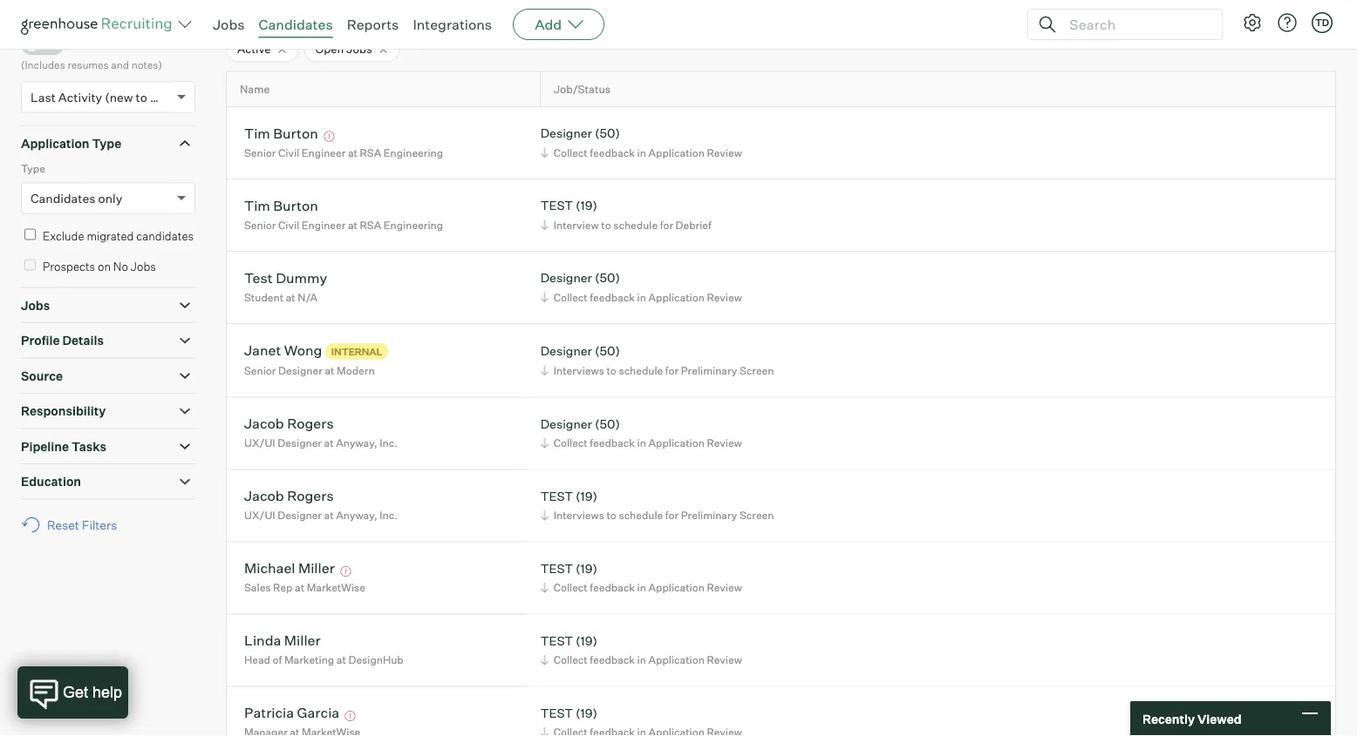 Task type: vqa. For each thing, say whether or not it's contained in the screenshot.


Task type: locate. For each thing, give the bounding box(es) containing it.
0 vertical spatial preliminary
[[681, 364, 737, 377]]

2 civil from the top
[[278, 219, 299, 232]]

candidates inside type element
[[31, 191, 95, 206]]

2 interviews from the top
[[554, 509, 604, 523]]

rsa inside tim burton senior civil engineer at rsa engineering
[[360, 219, 381, 232]]

interviews to schedule for preliminary screen link for (19)
[[538, 508, 778, 524]]

candidates up the exclude
[[31, 191, 95, 206]]

jacob rogers link down senior designer at modern
[[244, 415, 334, 435]]

add up job/status
[[535, 16, 562, 33]]

anyway, up michael miller has been in application review for more than 5 days image
[[336, 509, 377, 523]]

add for add
[[535, 16, 562, 33]]

marketwise
[[307, 582, 365, 595]]

screen for (50)
[[740, 364, 774, 377]]

at left n/a
[[286, 291, 295, 304]]

add inside popup button
[[535, 16, 562, 33]]

at left the modern
[[325, 365, 334, 378]]

3 collect feedback in application review link from the top
[[538, 435, 746, 452]]

1 horizontal spatial add
[[1117, 6, 1141, 22]]

engineer up dummy
[[302, 219, 346, 232]]

(19) inside test (19) interviews to schedule for preliminary screen
[[576, 489, 597, 504]]

patricia
[[244, 705, 294, 722]]

jacob up michael
[[244, 488, 284, 505]]

full
[[72, 37, 92, 51]]

0 horizontal spatial add
[[535, 16, 562, 33]]

2 test (19) collect feedback in application review from the top
[[540, 634, 742, 667]]

2 burton from the top
[[273, 197, 318, 214]]

tim burton link
[[244, 124, 318, 144], [244, 197, 318, 217]]

1 designer (50) collect feedback in application review from the top
[[540, 126, 742, 159]]

collect feedback in application review link for dummy
[[538, 289, 746, 306]]

pipeline tasks
[[21, 439, 106, 455]]

rogers for test
[[287, 488, 334, 505]]

0 horizontal spatial type
[[21, 162, 45, 175]]

inc. for designer (50)
[[380, 437, 398, 450]]

Exclude migrated candidates checkbox
[[24, 229, 36, 240]]

senior down janet
[[244, 365, 276, 378]]

(50) for senior designer at modern
[[595, 344, 620, 359]]

candidate
[[1144, 6, 1202, 22]]

1 vertical spatial civil
[[278, 219, 299, 232]]

rsa down senior civil engineer at rsa engineering
[[360, 219, 381, 232]]

2 jacob rogers ux/ui designer at anyway, inc. from the top
[[244, 488, 398, 523]]

garcia
[[297, 705, 339, 722]]

test inside test (19) interview to schedule for debrief
[[540, 198, 573, 213]]

test for tim burton
[[540, 198, 573, 213]]

tim
[[244, 124, 270, 142], [244, 197, 270, 214]]

1 jacob rogers ux/ui designer at anyway, inc. from the top
[[244, 415, 398, 450]]

1 vertical spatial senior
[[244, 219, 276, 232]]

1 vertical spatial tim
[[244, 197, 270, 214]]

2 collect feedback in application review link from the top
[[538, 289, 746, 306]]

jacob rogers link up michael miller
[[244, 488, 334, 508]]

janet
[[244, 342, 281, 359]]

test inside test (19) interviews to schedule for preliminary screen
[[540, 489, 573, 504]]

1 vertical spatial candidates
[[31, 191, 95, 206]]

2 jacob rogers link from the top
[[244, 488, 334, 508]]

burton for tim burton senior civil engineer at rsa engineering
[[273, 197, 318, 214]]

1 test from the top
[[540, 198, 573, 213]]

0 vertical spatial jacob
[[244, 415, 284, 433]]

tim burton senior civil engineer at rsa engineering
[[244, 197, 443, 232]]

1 anyway, from the top
[[336, 437, 377, 450]]

burton inside tim burton senior civil engineer at rsa engineering
[[273, 197, 318, 214]]

4 in from the top
[[637, 582, 646, 595]]

5 review from the top
[[707, 654, 742, 667]]

(19) for tim burton
[[576, 198, 597, 213]]

test (19) collect feedback in application review for sales rep at marketwise
[[540, 561, 742, 595]]

last
[[31, 90, 56, 105]]

0 vertical spatial schedule
[[613, 219, 658, 232]]

2 vertical spatial schedule
[[619, 509, 663, 523]]

1 (50) from the top
[[595, 126, 620, 141]]

(50) for student at n/a
[[595, 271, 620, 286]]

Prospects on No Jobs checkbox
[[24, 260, 36, 271]]

1 (19) from the top
[[576, 198, 597, 213]]

screen
[[740, 364, 774, 377], [740, 509, 774, 523]]

jacob down senior designer at modern
[[244, 415, 284, 433]]

0 vertical spatial senior
[[244, 146, 276, 159]]

3 senior from the top
[[244, 365, 276, 378]]

1 rogers from the top
[[287, 415, 334, 433]]

1 vertical spatial anyway,
[[336, 509, 377, 523]]

reset filters
[[47, 518, 117, 533]]

no
[[113, 260, 128, 274]]

test for jacob rogers
[[540, 489, 573, 504]]

prospects on no jobs
[[43, 260, 156, 274]]

designer (50) collect feedback in application review up test (19) interview to schedule for debrief
[[540, 126, 742, 159]]

anyway, down the modern
[[336, 437, 377, 450]]

2 screen from the top
[[740, 509, 774, 523]]

civil up test dummy link
[[278, 219, 299, 232]]

2 vertical spatial senior
[[244, 365, 276, 378]]

feedback for jacob rogers
[[590, 437, 635, 450]]

1 vertical spatial for
[[665, 364, 679, 377]]

0 vertical spatial civil
[[278, 146, 299, 159]]

0 vertical spatial miller
[[298, 560, 335, 577]]

collect
[[554, 146, 588, 159], [554, 291, 588, 304], [554, 437, 588, 450], [554, 582, 588, 595], [554, 654, 588, 667]]

miller up marketing
[[284, 632, 321, 650]]

sales
[[244, 582, 271, 595]]

civil down tim burton
[[278, 146, 299, 159]]

in for rogers
[[637, 437, 646, 450]]

migrated
[[87, 229, 134, 243]]

1 vertical spatial jacob
[[244, 488, 284, 505]]

3 collect from the top
[[554, 437, 588, 450]]

checkmark image
[[29, 37, 42, 49]]

to for test (19) interviews to schedule for preliminary screen
[[607, 509, 616, 523]]

designer (50) collect feedback in application review for rogers
[[540, 417, 742, 450]]

schedule inside test (19) interview to schedule for debrief
[[613, 219, 658, 232]]

2 interviews to schedule for preliminary screen link from the top
[[538, 508, 778, 524]]

tim up the test
[[244, 197, 270, 214]]

0 horizontal spatial candidates
[[31, 191, 95, 206]]

0 vertical spatial tim burton link
[[244, 124, 318, 144]]

0 vertical spatial designer (50) collect feedback in application review
[[540, 126, 742, 159]]

1 burton from the top
[[273, 124, 318, 142]]

1 vertical spatial rogers
[[287, 488, 334, 505]]

at inside linda miller head of marketing at designhub
[[336, 654, 346, 667]]

1 vertical spatial engineer
[[302, 219, 346, 232]]

0 vertical spatial jacob rogers link
[[244, 415, 334, 435]]

designer (50) collect feedback in application review down 'interview to schedule for debrief' link
[[540, 271, 742, 304]]

collect for test dummy
[[554, 291, 588, 304]]

0 vertical spatial engineering
[[384, 146, 443, 159]]

jobs
[[213, 16, 245, 33], [346, 42, 372, 56], [131, 260, 156, 274], [21, 298, 50, 313]]

1 vertical spatial preliminary
[[681, 509, 737, 523]]

miller up sales rep at marketwise
[[298, 560, 335, 577]]

tim burton link left "tim burton has been in application review for more than 5 days" image
[[244, 124, 318, 144]]

(19) inside test (19) interview to schedule for debrief
[[576, 198, 597, 213]]

search
[[121, 37, 160, 51]]

jacob rogers ux/ui designer at anyway, inc.
[[244, 415, 398, 450], [244, 488, 398, 523]]

0 vertical spatial interviews
[[554, 364, 604, 377]]

2 collect from the top
[[554, 291, 588, 304]]

1 vertical spatial jacob rogers ux/ui designer at anyway, inc.
[[244, 488, 398, 523]]

0 vertical spatial tim
[[244, 124, 270, 142]]

0 vertical spatial type
[[92, 136, 121, 151]]

burton
[[273, 124, 318, 142], [273, 197, 318, 214]]

2 ux/ui from the top
[[244, 509, 275, 523]]

2 rsa from the top
[[360, 219, 381, 232]]

jacob rogers ux/ui designer at anyway, inc. down senior designer at modern
[[244, 415, 398, 450]]

1 collect feedback in application review link from the top
[[538, 144, 746, 161]]

test for linda miller
[[540, 634, 573, 649]]

review for linda miller
[[707, 654, 742, 667]]

notes)
[[131, 58, 162, 71]]

1 vertical spatial rsa
[[360, 219, 381, 232]]

anyway, for test
[[336, 509, 377, 523]]

designer (50) collect feedback in application review
[[540, 126, 742, 159], [540, 271, 742, 304], [540, 417, 742, 450]]

jacob for designer
[[244, 415, 284, 433]]

application for student at n/a
[[648, 291, 705, 304]]

tim burton link up test dummy link
[[244, 197, 318, 217]]

0 vertical spatial rogers
[[287, 415, 334, 433]]

(50) for ux/ui designer at anyway, inc.
[[595, 417, 620, 432]]

1 vertical spatial interviews
[[554, 509, 604, 523]]

burton down senior civil engineer at rsa engineering
[[273, 197, 318, 214]]

2 senior from the top
[[244, 219, 276, 232]]

1 jacob from the top
[[244, 415, 284, 433]]

1 preliminary from the top
[[681, 364, 737, 377]]

0 vertical spatial ux/ui
[[244, 437, 275, 450]]

2 vertical spatial designer (50) collect feedback in application review
[[540, 417, 742, 450]]

2 in from the top
[[637, 291, 646, 304]]

2 preliminary from the top
[[681, 509, 737, 523]]

5 feedback from the top
[[590, 654, 635, 667]]

2 jacob from the top
[[244, 488, 284, 505]]

last activity (new to old)
[[31, 90, 173, 105]]

0 vertical spatial screen
[[740, 364, 774, 377]]

2 anyway, from the top
[[336, 509, 377, 523]]

test
[[244, 269, 273, 287]]

Search text field
[[1065, 12, 1206, 37]]

senior civil engineer at rsa engineering
[[244, 146, 443, 159]]

5 collect from the top
[[554, 654, 588, 667]]

1 test (19) collect feedback in application review from the top
[[540, 561, 742, 595]]

review
[[707, 146, 742, 159], [707, 291, 742, 304], [707, 437, 742, 450], [707, 582, 742, 595], [707, 654, 742, 667]]

0 vertical spatial test (19) collect feedback in application review
[[540, 561, 742, 595]]

interview
[[554, 219, 599, 232]]

1 vertical spatial screen
[[740, 509, 774, 523]]

2 tim burton link from the top
[[244, 197, 318, 217]]

inc.
[[380, 437, 398, 450], [380, 509, 398, 523]]

2 vertical spatial for
[[665, 509, 679, 523]]

senior inside tim burton senior civil engineer at rsa engineering
[[244, 219, 276, 232]]

(50) inside designer (50) interviews to schedule for preliminary screen
[[595, 344, 620, 359]]

rsa up tim burton senior civil engineer at rsa engineering
[[360, 146, 381, 159]]

rogers up michael miller
[[287, 488, 334, 505]]

test
[[540, 198, 573, 213], [540, 489, 573, 504], [540, 561, 573, 577], [540, 634, 573, 649], [540, 706, 573, 721]]

designer
[[540, 126, 592, 141], [540, 271, 592, 286], [540, 344, 592, 359], [278, 365, 323, 378], [540, 417, 592, 432], [278, 437, 322, 450], [278, 509, 322, 523]]

rogers down senior designer at modern
[[287, 415, 334, 433]]

candidates
[[259, 16, 333, 33], [31, 191, 95, 206]]

add for add candidate
[[1117, 6, 1141, 22]]

jacob rogers ux/ui designer at anyway, inc. up michael miller
[[244, 488, 398, 523]]

burton for tim burton
[[273, 124, 318, 142]]

add left candidate
[[1117, 6, 1141, 22]]

jacob
[[244, 415, 284, 433], [244, 488, 284, 505]]

candidates up open
[[259, 16, 333, 33]]

interviews for test
[[554, 509, 604, 523]]

1 vertical spatial interviews to schedule for preliminary screen link
[[538, 508, 778, 524]]

3 (19) from the top
[[576, 561, 597, 577]]

1 senior from the top
[[244, 146, 276, 159]]

1 in from the top
[[637, 146, 646, 159]]

1 jacob rogers link from the top
[[244, 415, 334, 435]]

greenhouse recruiting image
[[21, 14, 178, 35]]

4 test from the top
[[540, 634, 573, 649]]

patricia garcia has been in application review for more than 5 days image
[[342, 712, 358, 722]]

preliminary
[[681, 364, 737, 377], [681, 509, 737, 523]]

generate report
[[938, 6, 1033, 22]]

test (19) collect feedback in application review
[[540, 561, 742, 595], [540, 634, 742, 667]]

2 test from the top
[[540, 489, 573, 504]]

preliminary inside test (19) interviews to schedule for preliminary screen
[[681, 509, 737, 523]]

senior down tim burton
[[244, 146, 276, 159]]

screen inside designer (50) interviews to schedule for preliminary screen
[[740, 364, 774, 377]]

anyway,
[[336, 437, 377, 450], [336, 509, 377, 523]]

(19)
[[576, 198, 597, 213], [576, 489, 597, 504], [576, 561, 597, 577], [576, 634, 597, 649], [576, 706, 597, 721]]

to for test (19) interview to schedule for debrief
[[601, 219, 611, 232]]

0 vertical spatial rsa
[[360, 146, 381, 159]]

applications
[[356, 5, 426, 20]]

civil
[[278, 146, 299, 159], [278, 219, 299, 232]]

prospects
[[43, 260, 95, 274]]

schedule inside designer (50) interviews to schedule for preliminary screen
[[619, 364, 663, 377]]

(50) for senior civil engineer at rsa engineering
[[595, 126, 620, 141]]

1 vertical spatial jacob rogers link
[[244, 488, 334, 508]]

4 (19) from the top
[[576, 634, 597, 649]]

add candidate
[[1117, 6, 1202, 22]]

collect feedback in application review link
[[538, 144, 746, 161], [538, 289, 746, 306], [538, 435, 746, 452], [538, 580, 746, 597], [538, 653, 746, 669]]

review for jacob rogers
[[707, 437, 742, 450]]

to inside designer (50) interviews to schedule for preliminary screen
[[607, 364, 616, 377]]

2 engineer from the top
[[302, 219, 346, 232]]

1 vertical spatial schedule
[[619, 364, 663, 377]]

at right marketing
[[336, 654, 346, 667]]

application for sales rep at marketwise
[[648, 582, 705, 595]]

internal
[[331, 346, 382, 358]]

engineer down "tim burton has been in application review for more than 5 days" image
[[302, 146, 346, 159]]

1 interviews from the top
[[554, 364, 604, 377]]

0 vertical spatial candidates
[[259, 16, 333, 33]]

screen inside test (19) interviews to schedule for preliminary screen
[[740, 509, 774, 523]]

1 horizontal spatial candidates
[[259, 16, 333, 33]]

last activity (new to old) option
[[31, 90, 173, 105]]

1 vertical spatial miller
[[284, 632, 321, 650]]

0 vertical spatial for
[[660, 219, 673, 232]]

in for miller
[[637, 654, 646, 667]]

2 (50) from the top
[[595, 271, 620, 286]]

interviews to schedule for preliminary screen link
[[538, 362, 778, 379], [538, 508, 778, 524]]

candidates for candidates
[[259, 16, 333, 33]]

schedule inside test (19) interviews to schedule for preliminary screen
[[619, 509, 663, 523]]

5 in from the top
[[637, 654, 646, 667]]

to inside test (19) interviews to schedule for preliminary screen
[[607, 509, 616, 523]]

ux/ui
[[244, 437, 275, 450], [244, 509, 275, 523]]

preliminary inside designer (50) interviews to schedule for preliminary screen
[[681, 364, 737, 377]]

2 feedback from the top
[[590, 291, 635, 304]]

candidates for candidates only
[[31, 191, 95, 206]]

source
[[21, 369, 63, 384]]

to for last activity (new to old)
[[136, 90, 147, 105]]

2 engineering from the top
[[384, 219, 443, 232]]

feedback for test dummy
[[590, 291, 635, 304]]

0 vertical spatial engineer
[[302, 146, 346, 159]]

1 inc. from the top
[[380, 437, 398, 450]]

application for senior civil engineer at rsa engineering
[[648, 146, 705, 159]]

2 rogers from the top
[[287, 488, 334, 505]]

for inside test (19) interview to schedule for debrief
[[660, 219, 673, 232]]

designer (50) collect feedback in application review up test (19) interviews to schedule for preliminary screen
[[540, 417, 742, 450]]

review for test dummy
[[707, 291, 742, 304]]

4 (50) from the top
[[595, 417, 620, 432]]

at
[[348, 146, 358, 159], [348, 219, 358, 232], [286, 291, 295, 304], [325, 365, 334, 378], [324, 437, 334, 450], [324, 509, 334, 523], [295, 582, 304, 595], [336, 654, 346, 667]]

tasks
[[72, 439, 106, 455]]

1 vertical spatial engineering
[[384, 219, 443, 232]]

burton left "tim burton has been in application review for more than 5 days" image
[[273, 124, 318, 142]]

1 collect from the top
[[554, 146, 588, 159]]

2 tim from the top
[[244, 197, 270, 214]]

at down senior civil engineer at rsa engineering
[[348, 219, 358, 232]]

0 vertical spatial anyway,
[[336, 437, 377, 450]]

3 in from the top
[[637, 437, 646, 450]]

1 vertical spatial burton
[[273, 197, 318, 214]]

rogers
[[287, 415, 334, 433], [287, 488, 334, 505]]

1 vertical spatial designer (50) collect feedback in application review
[[540, 271, 742, 304]]

1 feedback from the top
[[590, 146, 635, 159]]

5 collect feedback in application review link from the top
[[538, 653, 746, 669]]

2 inc. from the top
[[380, 509, 398, 523]]

type down last activity (new to old) option
[[92, 136, 121, 151]]

2 (19) from the top
[[576, 489, 597, 504]]

senior up the test
[[244, 219, 276, 232]]

civil inside tim burton senior civil engineer at rsa engineering
[[278, 219, 299, 232]]

to inside test (19) interview to schedule for debrief
[[601, 219, 611, 232]]

3 review from the top
[[707, 437, 742, 450]]

in
[[637, 146, 646, 159], [637, 291, 646, 304], [637, 437, 646, 450], [637, 582, 646, 595], [637, 654, 646, 667]]

tim inside tim burton senior civil engineer at rsa engineering
[[244, 197, 270, 214]]

recently viewed
[[1143, 712, 1242, 727]]

open
[[315, 42, 344, 56]]

0 vertical spatial inc.
[[380, 437, 398, 450]]

1 civil from the top
[[278, 146, 299, 159]]

3 designer (50) collect feedback in application review from the top
[[540, 417, 742, 450]]

add
[[1117, 6, 1141, 22], [535, 16, 562, 33]]

rsa
[[360, 146, 381, 159], [360, 219, 381, 232]]

tim down name
[[244, 124, 270, 142]]

interviews inside test (19) interviews to schedule for preliminary screen
[[554, 509, 604, 523]]

td button
[[1308, 9, 1336, 37]]

for inside test (19) interviews to schedule for preliminary screen
[[665, 509, 679, 523]]

interviews inside designer (50) interviews to schedule for preliminary screen
[[554, 364, 604, 377]]

0 vertical spatial jacob rogers ux/ui designer at anyway, inc.
[[244, 415, 398, 450]]

2 designer (50) collect feedback in application review from the top
[[540, 271, 742, 304]]

viewed
[[1197, 712, 1242, 727]]

ux/ui for designer (50)
[[244, 437, 275, 450]]

senior for tim
[[244, 146, 276, 159]]

1 interviews to schedule for preliminary screen link from the top
[[538, 362, 778, 379]]

1 screen from the top
[[740, 364, 774, 377]]

engineering
[[384, 146, 443, 159], [384, 219, 443, 232]]

type down application type
[[21, 162, 45, 175]]

0 vertical spatial burton
[[273, 124, 318, 142]]

miller
[[298, 560, 335, 577], [284, 632, 321, 650]]

1 vertical spatial ux/ui
[[244, 509, 275, 523]]

1 ux/ui from the top
[[244, 437, 275, 450]]

1 vertical spatial test (19) collect feedback in application review
[[540, 634, 742, 667]]

0 vertical spatial interviews to schedule for preliminary screen link
[[538, 362, 778, 379]]

1 vertical spatial tim burton link
[[244, 197, 318, 217]]

3 (50) from the top
[[595, 344, 620, 359]]

1 tim from the top
[[244, 124, 270, 142]]

miller inside linda miller head of marketing at designhub
[[284, 632, 321, 650]]

3 feedback from the top
[[590, 437, 635, 450]]

candidate reports are now available! apply filters and select "view in app" element
[[916, 0, 1075, 30]]

1 vertical spatial inc.
[[380, 509, 398, 523]]

bulk actions link
[[1228, 0, 1336, 30]]

application
[[21, 136, 89, 151], [648, 146, 705, 159], [648, 291, 705, 304], [648, 437, 705, 450], [648, 582, 705, 595], [648, 654, 705, 667]]

2 review from the top
[[707, 291, 742, 304]]



Task type: describe. For each thing, give the bounding box(es) containing it.
test dummy link
[[244, 269, 327, 289]]

interviews to schedule for preliminary screen link for (50)
[[538, 362, 778, 379]]

1 engineer from the top
[[302, 146, 346, 159]]

collect for jacob rogers
[[554, 437, 588, 450]]

janet wong link
[[244, 342, 322, 362]]

test (19) collect feedback in application review for head of marketing at designhub
[[540, 634, 742, 667]]

(19) for linda miller
[[576, 634, 597, 649]]

head
[[244, 654, 270, 667]]

showing
[[226, 5, 276, 20]]

linda
[[244, 632, 281, 650]]

4 collect from the top
[[554, 582, 588, 595]]

showing 34 candidate applications
[[226, 5, 426, 20]]

patricia garcia
[[244, 705, 339, 722]]

filters
[[82, 518, 117, 533]]

inc. for test (19)
[[380, 509, 398, 523]]

open jobs
[[315, 42, 372, 56]]

(19) for jacob rogers
[[576, 489, 597, 504]]

reports
[[347, 16, 399, 33]]

report
[[993, 6, 1033, 22]]

on
[[98, 260, 111, 274]]

34
[[278, 5, 294, 20]]

senior designer at modern
[[244, 365, 375, 378]]

candidates link
[[259, 16, 333, 33]]

type element
[[21, 161, 195, 226]]

jacob rogers ux/ui designer at anyway, inc. for test
[[244, 488, 398, 523]]

1 rsa from the top
[[360, 146, 381, 159]]

for for burton
[[660, 219, 673, 232]]

miller for linda
[[284, 632, 321, 650]]

n/a
[[298, 291, 317, 304]]

michael miller link
[[244, 560, 335, 580]]

michael miller
[[244, 560, 335, 577]]

job/status
[[554, 83, 611, 96]]

add button
[[513, 9, 605, 40]]

michael miller has been in application review for more than 5 days image
[[338, 567, 353, 577]]

exclude
[[43, 229, 84, 243]]

tim for tim burton senior civil engineer at rsa engineering
[[244, 197, 270, 214]]

designer inside designer (50) interviews to schedule for preliminary screen
[[540, 344, 592, 359]]

profile details
[[21, 333, 104, 349]]

of
[[273, 654, 282, 667]]

tim for tim burton
[[244, 124, 270, 142]]

jobs down reports
[[346, 42, 372, 56]]

resumes
[[67, 58, 109, 71]]

application for ux/ui designer at anyway, inc.
[[648, 437, 705, 450]]

linda miller link
[[244, 632, 321, 653]]

jobs link
[[213, 16, 245, 33]]

patricia garcia link
[[244, 705, 339, 725]]

sales rep at marketwise
[[244, 582, 365, 595]]

profile
[[21, 333, 60, 349]]

in for dummy
[[637, 291, 646, 304]]

candidates only
[[31, 191, 122, 206]]

janet wong
[[244, 342, 322, 359]]

screen for (19)
[[740, 509, 774, 523]]

marketing
[[284, 654, 334, 667]]

test dummy student at n/a
[[244, 269, 327, 304]]

(new
[[105, 90, 133, 105]]

to for designer (50) interviews to schedule for preliminary screen
[[607, 364, 616, 377]]

and
[[111, 58, 129, 71]]

debrief
[[676, 219, 711, 232]]

modern
[[337, 365, 375, 378]]

reset
[[47, 518, 79, 533]]

(includes
[[21, 58, 65, 71]]

engineer inside tim burton senior civil engineer at rsa engineering
[[302, 219, 346, 232]]

4 collect feedback in application review link from the top
[[538, 580, 746, 597]]

generate report button
[[916, 0, 1075, 30]]

at up tim burton senior civil engineer at rsa engineering
[[348, 146, 358, 159]]

engineering inside tim burton senior civil engineer at rsa engineering
[[384, 219, 443, 232]]

5 (19) from the top
[[576, 706, 597, 721]]

only
[[98, 191, 122, 206]]

jobs up active on the top left of the page
[[213, 16, 245, 33]]

responsibility
[[21, 404, 106, 419]]

jobs right no
[[131, 260, 156, 274]]

3 test from the top
[[540, 561, 573, 577]]

collect feedback in application review link for rogers
[[538, 435, 746, 452]]

interview to schedule for debrief link
[[538, 217, 716, 233]]

old)
[[150, 90, 173, 105]]

designer (50) collect feedback in application review for dummy
[[540, 271, 742, 304]]

jacob rogers ux/ui designer at anyway, inc. for designer
[[244, 415, 398, 450]]

actions
[[1274, 6, 1318, 22]]

feedback for linda miller
[[590, 654, 635, 667]]

4 review from the top
[[707, 582, 742, 595]]

application for head of marketing at designhub
[[648, 654, 705, 667]]

at inside tim burton senior civil engineer at rsa engineering
[[348, 219, 358, 232]]

pipeline
[[21, 439, 69, 455]]

rogers for designer
[[287, 415, 334, 433]]

jacob for test
[[244, 488, 284, 505]]

1 review from the top
[[707, 146, 742, 159]]

tim burton has been in application review for more than 5 days image
[[321, 131, 337, 142]]

dummy
[[276, 269, 327, 287]]

designer (50) interviews to schedule for preliminary screen
[[540, 344, 774, 377]]

1 engineering from the top
[[384, 146, 443, 159]]

at up michael miller
[[324, 509, 334, 523]]

senior for janet
[[244, 365, 276, 378]]

for inside designer (50) interviews to schedule for preliminary screen
[[665, 364, 679, 377]]

jobs up profile
[[21, 298, 50, 313]]

generate
[[938, 6, 991, 22]]

active
[[237, 42, 271, 56]]

jacob rogers link for designer
[[244, 415, 334, 435]]

candidates only option
[[31, 191, 122, 206]]

at inside "test dummy student at n/a"
[[286, 291, 295, 304]]

anyway, for designer
[[336, 437, 377, 450]]

test (19) interview to schedule for debrief
[[540, 198, 711, 232]]

for for rogers
[[665, 509, 679, 523]]

at down senior designer at modern
[[324, 437, 334, 450]]

application type
[[21, 136, 121, 151]]

michael
[[244, 560, 295, 577]]

Search candidates field
[[21, 0, 195, 27]]

5 test from the top
[[540, 706, 573, 721]]

1 tim burton link from the top
[[244, 124, 318, 144]]

schedule for rogers
[[619, 509, 663, 523]]

reports link
[[347, 16, 399, 33]]

collect for linda miller
[[554, 654, 588, 667]]

student
[[244, 291, 284, 304]]

preliminary for (50)
[[681, 364, 737, 377]]

full text search (includes resumes and notes)
[[21, 37, 162, 71]]

rep
[[273, 582, 293, 595]]

activity
[[58, 90, 102, 105]]

1 vertical spatial type
[[21, 162, 45, 175]]

4 feedback from the top
[[590, 582, 635, 595]]

bulk actions
[[1246, 6, 1318, 22]]

designhub
[[348, 654, 404, 667]]

integrations
[[413, 16, 492, 33]]

tim burton
[[244, 124, 318, 142]]

wong
[[284, 342, 322, 359]]

test (19)
[[540, 706, 597, 721]]

jacob rogers link for test
[[244, 488, 334, 508]]

recently
[[1143, 712, 1195, 727]]

integrations link
[[413, 16, 492, 33]]

td
[[1315, 17, 1329, 28]]

reset filters button
[[21, 509, 126, 542]]

miller for michael
[[298, 560, 335, 577]]

at right rep
[[295, 582, 304, 595]]

bulk
[[1246, 6, 1272, 22]]

text
[[94, 37, 119, 51]]

education
[[21, 475, 81, 490]]

candidate
[[297, 5, 354, 20]]

ux/ui for test (19)
[[244, 509, 275, 523]]

name
[[240, 83, 270, 96]]

configure image
[[1242, 12, 1263, 33]]

interviews for designer
[[554, 364, 604, 377]]

exclude migrated candidates
[[43, 229, 194, 243]]

schedule for burton
[[613, 219, 658, 232]]

details
[[62, 333, 104, 349]]

preliminary for (19)
[[681, 509, 737, 523]]

add candidate link
[[1082, 0, 1221, 30]]

collect feedback in application review link for miller
[[538, 653, 746, 669]]

1 horizontal spatial type
[[92, 136, 121, 151]]



